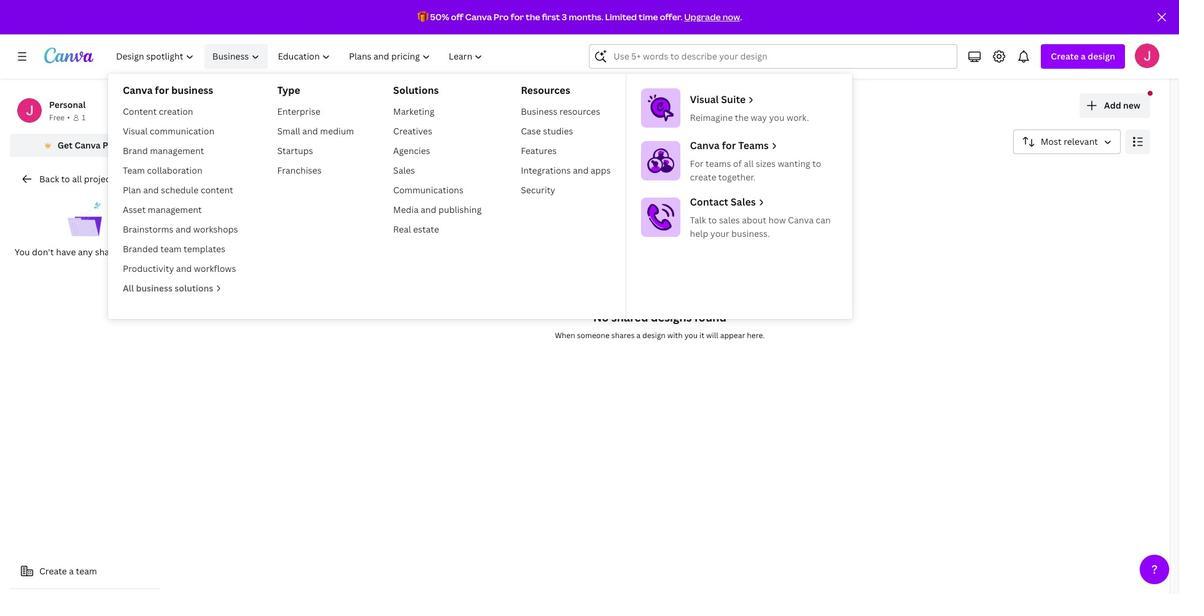 Task type: describe. For each thing, give the bounding box(es) containing it.
startups link
[[272, 141, 359, 161]]

Sort by button
[[1013, 130, 1121, 154]]

top level navigation element
[[108, 44, 852, 319]]

business for business resources
[[521, 106, 557, 117]]

have
[[56, 246, 76, 258]]

media and publishing
[[393, 204, 482, 216]]

help
[[690, 228, 708, 240]]

for
[[690, 158, 704, 170]]

back
[[39, 173, 59, 185]]

shares
[[611, 330, 635, 341]]

create for create a design
[[1051, 50, 1079, 62]]

workflows
[[194, 263, 236, 275]]

communications
[[393, 184, 464, 196]]

small and medium
[[277, 125, 354, 137]]

real estate
[[393, 224, 439, 235]]

enterprise link
[[272, 102, 359, 122]]

now
[[723, 11, 740, 23]]

0 vertical spatial pro
[[494, 11, 509, 23]]

appear
[[720, 330, 745, 341]]

50%
[[430, 11, 449, 23]]

creation
[[159, 106, 193, 117]]

found
[[694, 310, 727, 325]]

all
[[123, 283, 134, 294]]

create
[[690, 171, 716, 183]]

a inside no shared designs found when someone shares a design with you it will appear here.
[[636, 330, 641, 341]]

all business solutions link
[[118, 279, 243, 298]]

someone
[[577, 330, 610, 341]]

visual suite
[[690, 93, 746, 106]]

back to all projects link
[[10, 167, 160, 192]]

shared with you
[[170, 93, 327, 119]]

create a team button
[[10, 559, 160, 584]]

creatives
[[393, 125, 432, 137]]

most relevant
[[1041, 136, 1098, 147]]

plan and schedule content
[[123, 184, 233, 196]]

james peterson image
[[1135, 44, 1160, 68]]

can
[[816, 214, 831, 226]]

business menu
[[108, 74, 852, 319]]

relevant
[[1064, 136, 1098, 147]]

no shared designs found when someone shares a design with you it will appear here.
[[555, 310, 765, 341]]

you don't have any shared folders
[[15, 246, 155, 258]]

features
[[521, 145, 557, 157]]

offer.
[[660, 11, 683, 23]]

collaboration
[[147, 165, 202, 176]]

marketing
[[393, 106, 434, 117]]

get canva pro
[[58, 139, 117, 151]]

team
[[123, 165, 145, 176]]

how
[[769, 214, 786, 226]]

plan
[[123, 184, 141, 196]]

business button
[[205, 44, 268, 69]]

creatives link
[[388, 122, 486, 141]]

canva inside talk to sales about how canva can help your business.
[[788, 214, 814, 226]]

integrations and apps link
[[516, 161, 616, 181]]

about
[[742, 214, 766, 226]]

pro inside "button"
[[103, 139, 117, 151]]

and for workshops
[[176, 224, 191, 235]]

and for workflows
[[176, 263, 192, 275]]

designs
[[651, 310, 692, 325]]

schedule
[[161, 184, 199, 196]]

visual communication
[[123, 125, 214, 137]]

agencies link
[[388, 141, 486, 161]]

it
[[700, 330, 705, 341]]

visual for visual suite
[[690, 93, 719, 106]]

content creation link
[[118, 102, 243, 122]]

contact sales
[[690, 195, 756, 209]]

business for business
[[212, 50, 249, 62]]

security
[[521, 184, 555, 196]]

design inside no shared designs found when someone shares a design with you it will appear here.
[[642, 330, 666, 341]]

small and medium link
[[272, 122, 359, 141]]

team inside button
[[76, 566, 97, 577]]

features link
[[516, 141, 616, 161]]

add new button
[[1080, 93, 1150, 118]]

estate
[[413, 224, 439, 235]]

•
[[67, 112, 70, 123]]

upgrade
[[684, 11, 721, 23]]

design inside create a design dropdown button
[[1088, 50, 1115, 62]]

sales
[[719, 214, 740, 226]]

publishing
[[438, 204, 482, 216]]

resources
[[560, 106, 600, 117]]

create a design button
[[1041, 44, 1125, 69]]

create a design
[[1051, 50, 1115, 62]]

folders
[[125, 246, 155, 258]]

business resources link
[[516, 102, 616, 122]]

your
[[710, 228, 729, 240]]

a for design
[[1081, 50, 1086, 62]]

0 vertical spatial shared
[[95, 246, 123, 258]]

0 horizontal spatial all
[[72, 173, 82, 185]]

communication
[[150, 125, 214, 137]]

.
[[740, 11, 742, 23]]

and for medium
[[302, 125, 318, 137]]

templates
[[184, 243, 225, 255]]

months.
[[569, 11, 603, 23]]

and for schedule
[[143, 184, 159, 196]]

real
[[393, 224, 411, 235]]

wanting
[[778, 158, 810, 170]]

apps
[[591, 165, 611, 176]]

you
[[15, 246, 30, 258]]

canva inside "button"
[[75, 139, 100, 151]]

resources
[[521, 84, 570, 97]]

will
[[706, 330, 718, 341]]



Task type: vqa. For each thing, say whether or not it's contained in the screenshot.
'UPGRADE NOW' button
yes



Task type: locate. For each thing, give the bounding box(es) containing it.
team inside business menu
[[160, 243, 182, 255]]

and inside productivity and workflows link
[[176, 263, 192, 275]]

0 horizontal spatial business
[[212, 50, 249, 62]]

to for back to all projects
[[61, 173, 70, 185]]

brand management link
[[118, 141, 243, 161]]

the left way
[[735, 112, 749, 123]]

0 horizontal spatial create
[[39, 566, 67, 577]]

canva up for
[[690, 139, 720, 152]]

1 horizontal spatial design
[[1088, 50, 1115, 62]]

sales up about
[[731, 195, 756, 209]]

agencies
[[393, 145, 430, 157]]

visual
[[690, 93, 719, 106], [123, 125, 148, 137]]

0 horizontal spatial shared
[[95, 246, 123, 258]]

no
[[593, 310, 609, 325]]

1 vertical spatial design
[[642, 330, 666, 341]]

design left james peterson image
[[1088, 50, 1115, 62]]

of
[[733, 158, 742, 170]]

0 horizontal spatial you
[[290, 93, 327, 119]]

0 vertical spatial with
[[244, 93, 286, 119]]

0 vertical spatial a
[[1081, 50, 1086, 62]]

and
[[302, 125, 318, 137], [573, 165, 589, 176], [143, 184, 159, 196], [421, 204, 436, 216], [176, 224, 191, 235], [176, 263, 192, 275]]

2 horizontal spatial you
[[769, 112, 785, 123]]

with up small
[[244, 93, 286, 119]]

0 vertical spatial business
[[212, 50, 249, 62]]

1 horizontal spatial create
[[1051, 50, 1079, 62]]

solutions
[[393, 84, 439, 97]]

and down enterprise link
[[302, 125, 318, 137]]

0 vertical spatial to
[[813, 158, 821, 170]]

business up shared with you
[[212, 50, 249, 62]]

branded team templates link
[[118, 240, 243, 259]]

you inside business menu
[[769, 112, 785, 123]]

you right way
[[769, 112, 785, 123]]

to inside for teams of all sizes wanting to create together.
[[813, 158, 821, 170]]

0 vertical spatial the
[[526, 11, 540, 23]]

you inside no shared designs found when someone shares a design with you it will appear here.
[[685, 330, 698, 341]]

Search search field
[[614, 45, 933, 68]]

0 vertical spatial for
[[511, 11, 524, 23]]

a inside 'create a team' button
[[69, 566, 74, 577]]

free
[[49, 112, 65, 123]]

studies
[[543, 125, 573, 137]]

the left first
[[526, 11, 540, 23]]

visual communication link
[[118, 122, 243, 141]]

for for canva for teams
[[722, 139, 736, 152]]

1 vertical spatial visual
[[123, 125, 148, 137]]

upgrade now button
[[684, 11, 740, 23]]

get canva pro button
[[10, 134, 160, 157]]

0 vertical spatial business
[[171, 84, 213, 97]]

2 vertical spatial a
[[69, 566, 74, 577]]

security link
[[516, 181, 616, 200]]

1 horizontal spatial pro
[[494, 11, 509, 23]]

for left first
[[511, 11, 524, 23]]

1 horizontal spatial a
[[636, 330, 641, 341]]

limited
[[605, 11, 637, 23]]

to inside talk to sales about how canva can help your business.
[[708, 214, 717, 226]]

None search field
[[589, 44, 958, 69]]

plan and schedule content link
[[118, 181, 243, 200]]

business inside menu
[[521, 106, 557, 117]]

enterprise
[[277, 106, 320, 117]]

here.
[[747, 330, 765, 341]]

to right talk
[[708, 214, 717, 226]]

branded team templates
[[123, 243, 225, 255]]

reimagine the way you work.
[[690, 112, 809, 123]]

franchises link
[[272, 161, 359, 181]]

with
[[244, 93, 286, 119], [667, 330, 683, 341]]

0 vertical spatial all
[[744, 158, 754, 170]]

1 vertical spatial business
[[521, 106, 557, 117]]

all inside for teams of all sizes wanting to create together.
[[744, 158, 754, 170]]

1 horizontal spatial with
[[667, 330, 683, 341]]

work.
[[787, 112, 809, 123]]

back to all projects
[[39, 173, 118, 185]]

visual up reimagine
[[690, 93, 719, 106]]

integrations
[[521, 165, 571, 176]]

0 horizontal spatial pro
[[103, 139, 117, 151]]

and inside brainstorms and workshops link
[[176, 224, 191, 235]]

business up case studies
[[521, 106, 557, 117]]

shared
[[95, 246, 123, 258], [611, 310, 648, 325]]

and for apps
[[573, 165, 589, 176]]

media and publishing link
[[388, 200, 486, 220]]

1 vertical spatial shared
[[611, 310, 648, 325]]

1 horizontal spatial sales
[[731, 195, 756, 209]]

to for talk to sales about how canva can help your business.
[[708, 214, 717, 226]]

talk to sales about how canva can help your business.
[[690, 214, 831, 240]]

get
[[58, 139, 72, 151]]

1 vertical spatial management
[[148, 204, 202, 216]]

canva left can
[[788, 214, 814, 226]]

1 vertical spatial create
[[39, 566, 67, 577]]

1 horizontal spatial all
[[744, 158, 754, 170]]

1 horizontal spatial the
[[735, 112, 749, 123]]

1
[[82, 112, 86, 123]]

all business solutions
[[123, 283, 213, 294]]

you left it
[[685, 330, 698, 341]]

pro left brand at top
[[103, 139, 117, 151]]

0 horizontal spatial to
[[61, 173, 70, 185]]

1 vertical spatial a
[[636, 330, 641, 341]]

and down asset management link
[[176, 224, 191, 235]]

1 vertical spatial with
[[667, 330, 683, 341]]

shared inside no shared designs found when someone shares a design with you it will appear here.
[[611, 310, 648, 325]]

the
[[526, 11, 540, 23], [735, 112, 749, 123]]

1 horizontal spatial team
[[160, 243, 182, 255]]

0 vertical spatial sales
[[393, 165, 415, 176]]

1 vertical spatial team
[[76, 566, 97, 577]]

0 horizontal spatial team
[[76, 566, 97, 577]]

0 horizontal spatial with
[[244, 93, 286, 119]]

visual up brand at top
[[123, 125, 148, 137]]

workshops
[[193, 224, 238, 235]]

content
[[123, 106, 157, 117]]

0 vertical spatial management
[[150, 145, 204, 157]]

any
[[78, 246, 93, 258]]

1 horizontal spatial shared
[[611, 310, 648, 325]]

for up of
[[722, 139, 736, 152]]

0 horizontal spatial design
[[642, 330, 666, 341]]

a inside create a design dropdown button
[[1081, 50, 1086, 62]]

medium
[[320, 125, 354, 137]]

all right of
[[744, 158, 754, 170]]

for for canva for business
[[155, 84, 169, 97]]

0 vertical spatial visual
[[690, 93, 719, 106]]

case studies link
[[516, 122, 616, 141]]

and inside small and medium link
[[302, 125, 318, 137]]

team
[[160, 243, 182, 255], [76, 566, 97, 577]]

management
[[150, 145, 204, 157], [148, 204, 202, 216]]

for
[[511, 11, 524, 23], [155, 84, 169, 97], [722, 139, 736, 152]]

way
[[751, 112, 767, 123]]

canva up content
[[123, 84, 153, 97]]

1 horizontal spatial business
[[521, 106, 557, 117]]

business up content creation link
[[171, 84, 213, 97]]

management for brand management
[[150, 145, 204, 157]]

0 horizontal spatial a
[[69, 566, 74, 577]]

2 vertical spatial to
[[708, 214, 717, 226]]

new
[[1123, 99, 1140, 111]]

1 vertical spatial for
[[155, 84, 169, 97]]

teams
[[706, 158, 731, 170]]

management for asset management
[[148, 204, 202, 216]]

0 vertical spatial create
[[1051, 50, 1079, 62]]

case studies
[[521, 125, 573, 137]]

1 vertical spatial pro
[[103, 139, 117, 151]]

1 horizontal spatial for
[[511, 11, 524, 23]]

1 horizontal spatial to
[[708, 214, 717, 226]]

and left apps
[[573, 165, 589, 176]]

brainstorms and workshops
[[123, 224, 238, 235]]

shared right any
[[95, 246, 123, 258]]

asset management link
[[118, 200, 243, 220]]

sales
[[393, 165, 415, 176], [731, 195, 756, 209]]

business down productivity
[[136, 283, 173, 294]]

sizes
[[756, 158, 776, 170]]

and for publishing
[[421, 204, 436, 216]]

for up content creation
[[155, 84, 169, 97]]

3
[[562, 11, 567, 23]]

business resources
[[521, 106, 600, 117]]

1 horizontal spatial visual
[[690, 93, 719, 106]]

1 vertical spatial the
[[735, 112, 749, 123]]

and inside integrations and apps link
[[573, 165, 589, 176]]

sales down agencies at the top of the page
[[393, 165, 415, 176]]

create
[[1051, 50, 1079, 62], [39, 566, 67, 577]]

canva right off
[[465, 11, 492, 23]]

1 horizontal spatial you
[[685, 330, 698, 341]]

0 horizontal spatial for
[[155, 84, 169, 97]]

canva right get
[[75, 139, 100, 151]]

pro right off
[[494, 11, 509, 23]]

shared up shares
[[611, 310, 648, 325]]

canva for teams
[[690, 139, 769, 152]]

management down visual communication link at the left of page
[[150, 145, 204, 157]]

franchises
[[277, 165, 322, 176]]

0 horizontal spatial the
[[526, 11, 540, 23]]

management down plan and schedule content
[[148, 204, 202, 216]]

design
[[1088, 50, 1115, 62], [642, 330, 666, 341]]

0 vertical spatial design
[[1088, 50, 1115, 62]]

content
[[201, 184, 233, 196]]

0 horizontal spatial visual
[[123, 125, 148, 137]]

2 horizontal spatial to
[[813, 158, 821, 170]]

to right wanting
[[813, 158, 821, 170]]

and inside plan and schedule content link
[[143, 184, 159, 196]]

and down communications
[[421, 204, 436, 216]]

free •
[[49, 112, 70, 123]]

add
[[1104, 99, 1121, 111]]

the inside business menu
[[735, 112, 749, 123]]

media
[[393, 204, 419, 216]]

pro
[[494, 11, 509, 23], [103, 139, 117, 151]]

1 vertical spatial sales
[[731, 195, 756, 209]]

1 vertical spatial business
[[136, 283, 173, 294]]

with down designs
[[667, 330, 683, 341]]

canva for business
[[123, 84, 213, 97]]

asset
[[123, 204, 146, 216]]

type
[[277, 84, 300, 97]]

create inside 'create a team' button
[[39, 566, 67, 577]]

create for create a team
[[39, 566, 67, 577]]

team collaboration link
[[118, 161, 243, 181]]

0 horizontal spatial sales
[[393, 165, 415, 176]]

2 horizontal spatial a
[[1081, 50, 1086, 62]]

and right plan
[[143, 184, 159, 196]]

you up the "small and medium"
[[290, 93, 327, 119]]

with inside no shared designs found when someone shares a design with you it will appear here.
[[667, 330, 683, 341]]

a for team
[[69, 566, 74, 577]]

and inside media and publishing link
[[421, 204, 436, 216]]

startups
[[277, 145, 313, 157]]

create inside create a design dropdown button
[[1051, 50, 1079, 62]]

to right back
[[61, 173, 70, 185]]

teams
[[738, 139, 769, 152]]

and down the branded team templates link
[[176, 263, 192, 275]]

2 vertical spatial for
[[722, 139, 736, 152]]

visual for visual communication
[[123, 125, 148, 137]]

2 horizontal spatial for
[[722, 139, 736, 152]]

solutions
[[175, 283, 213, 294]]

1 vertical spatial to
[[61, 173, 70, 185]]

team collaboration
[[123, 165, 202, 176]]

design down designs
[[642, 330, 666, 341]]

business inside popup button
[[212, 50, 249, 62]]

together.
[[718, 171, 756, 183]]

all left projects on the left of page
[[72, 173, 82, 185]]

0 vertical spatial team
[[160, 243, 182, 255]]

1 vertical spatial all
[[72, 173, 82, 185]]

marketing link
[[388, 102, 486, 122]]

integrations and apps
[[521, 165, 611, 176]]



